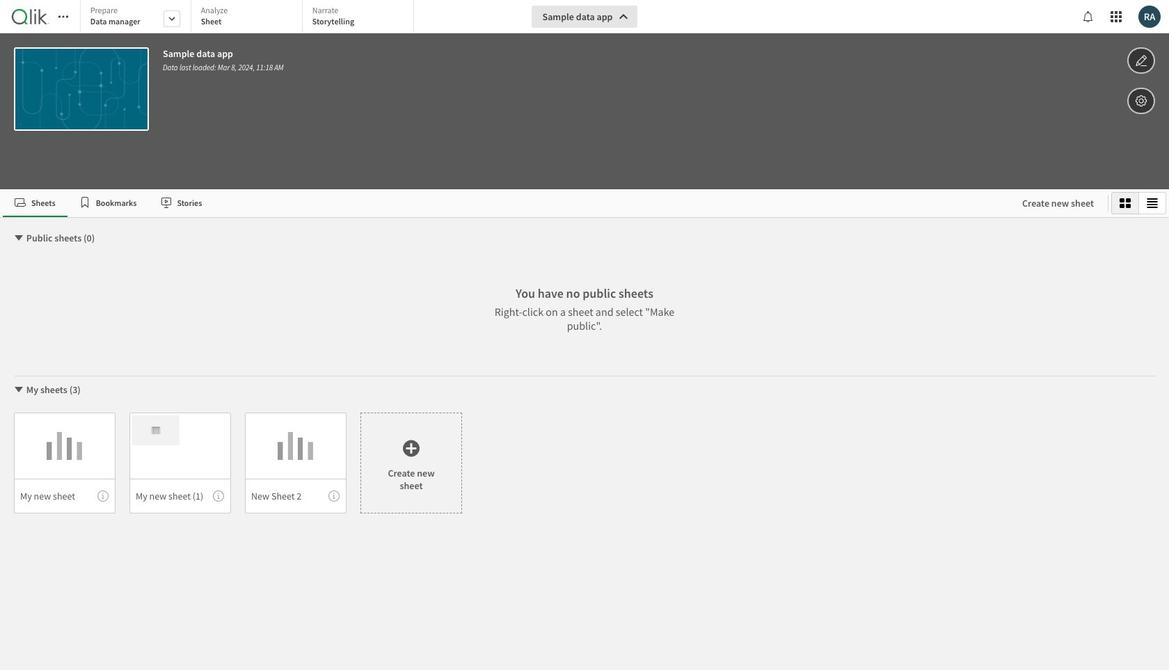Task type: vqa. For each thing, say whether or not it's contained in the screenshot.
tooltip associated with MY NEW SHEET SHEET IS SELECTED. PRESS THE SPACEBAR OR ENTER KEY TO OPEN MY NEW SHEET SHEET. USE THE RIGHT AND LEFT ARROW KEYS TO NAVIGATE. ELEMENT on the left
yes



Task type: describe. For each thing, give the bounding box(es) containing it.
my new sheet sheet is selected. press the spacebar or enter key to open my new sheet sheet. use the right and left arrow keys to navigate. element
[[14, 413, 116, 514]]

tooltip for my new sheet sheet is selected. press the spacebar or enter key to open my new sheet sheet. use the right and left arrow keys to navigate. element
[[97, 491, 109, 502]]

menu item for new sheet 2 sheet is selected. press the spacebar or enter key to open new sheet 2 sheet. use the right and left arrow keys to navigate. element
[[245, 479, 347, 514]]

1 vertical spatial tab list
[[3, 189, 1009, 217]]

app options image
[[1136, 93, 1148, 109]]

tooltip for my new sheet (1) sheet is selected. press the spacebar or enter key to open my new sheet (1) sheet. use the right and left arrow keys to navigate. element
[[213, 491, 224, 502]]



Task type: locate. For each thing, give the bounding box(es) containing it.
tooltip
[[97, 491, 109, 502], [213, 491, 224, 502], [329, 491, 340, 502]]

collapse image
[[13, 233, 24, 244], [13, 384, 24, 395]]

1 tooltip from the left
[[97, 491, 109, 502]]

tooltip inside my new sheet (1) sheet is selected. press the spacebar or enter key to open my new sheet (1) sheet. use the right and left arrow keys to navigate. element
[[213, 491, 224, 502]]

0 vertical spatial collapse image
[[13, 233, 24, 244]]

tooltip inside my new sheet sheet is selected. press the spacebar or enter key to open my new sheet sheet. use the right and left arrow keys to navigate. element
[[97, 491, 109, 502]]

tooltip for new sheet 2 sheet is selected. press the spacebar or enter key to open new sheet 2 sheet. use the right and left arrow keys to navigate. element
[[329, 491, 340, 502]]

1 horizontal spatial tooltip
[[213, 491, 224, 502]]

2 horizontal spatial tooltip
[[329, 491, 340, 502]]

0 vertical spatial tab list
[[80, 0, 419, 35]]

3 menu item from the left
[[245, 479, 347, 514]]

grid view image
[[1120, 198, 1131, 209]]

2 horizontal spatial menu item
[[245, 479, 347, 514]]

tooltip inside new sheet 2 sheet is selected. press the spacebar or enter key to open new sheet 2 sheet. use the right and left arrow keys to navigate. element
[[329, 491, 340, 502]]

edit image
[[1136, 52, 1148, 69]]

3 tooltip from the left
[[329, 491, 340, 502]]

0 horizontal spatial menu item
[[14, 479, 116, 514]]

0 horizontal spatial tooltip
[[97, 491, 109, 502]]

2 menu item from the left
[[130, 479, 231, 514]]

1 collapse image from the top
[[13, 233, 24, 244]]

group
[[1112, 192, 1167, 214]]

menu item for my new sheet (1) sheet is selected. press the spacebar or enter key to open my new sheet (1) sheet. use the right and left arrow keys to navigate. element
[[130, 479, 231, 514]]

menu item
[[14, 479, 116, 514], [130, 479, 231, 514], [245, 479, 347, 514]]

1 vertical spatial collapse image
[[13, 384, 24, 395]]

2 tooltip from the left
[[213, 491, 224, 502]]

menu item for my new sheet sheet is selected. press the spacebar or enter key to open my new sheet sheet. use the right and left arrow keys to navigate. element
[[14, 479, 116, 514]]

my new sheet (1) sheet is selected. press the spacebar or enter key to open my new sheet (1) sheet. use the right and left arrow keys to navigate. element
[[130, 413, 231, 514]]

1 horizontal spatial menu item
[[130, 479, 231, 514]]

1 menu item from the left
[[14, 479, 116, 514]]

tab list
[[80, 0, 419, 35], [3, 189, 1009, 217]]

2 collapse image from the top
[[13, 384, 24, 395]]

list view image
[[1147, 198, 1159, 209]]

new sheet 2 sheet is selected. press the spacebar or enter key to open new sheet 2 sheet. use the right and left arrow keys to navigate. element
[[245, 413, 347, 514]]

application
[[0, 0, 1170, 671]]

toolbar
[[0, 0, 1170, 189]]



